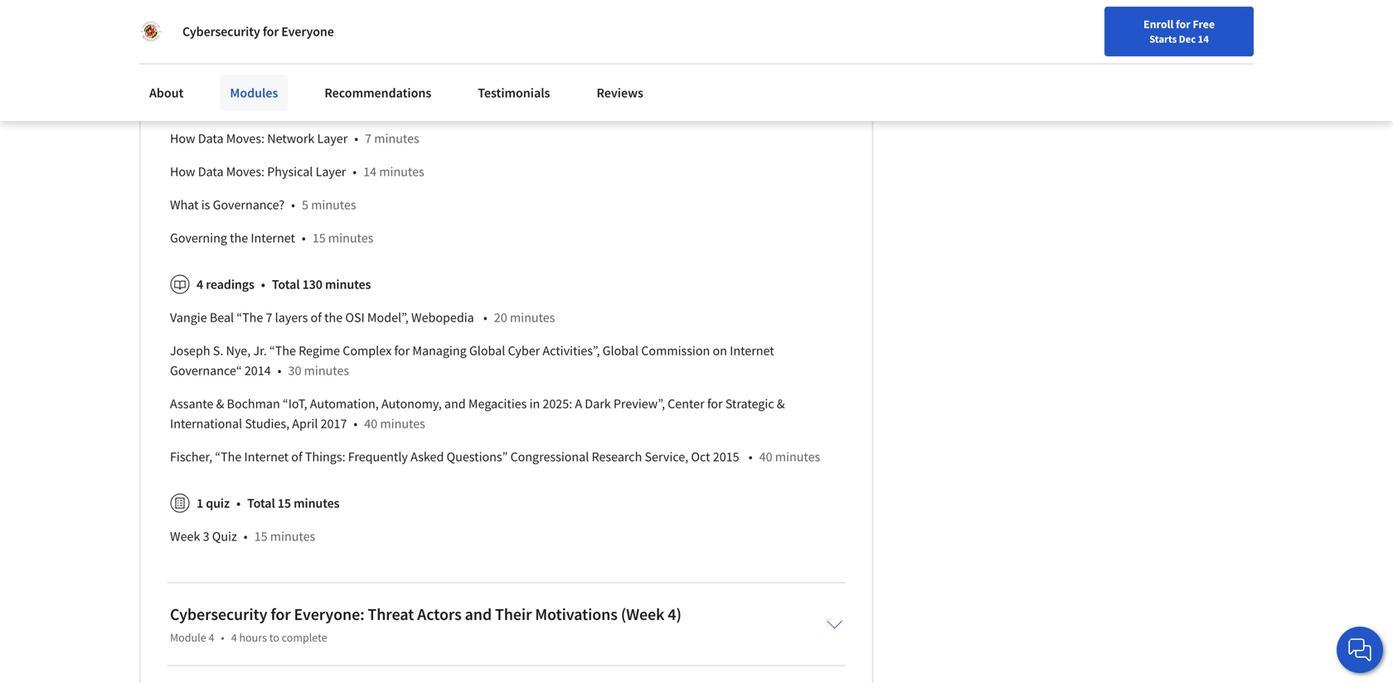 Task type: locate. For each thing, give the bounding box(es) containing it.
1 horizontal spatial of
[[311, 310, 322, 326]]

threat
[[368, 605, 414, 625]]

for up dec
[[1176, 17, 1191, 32]]

14 down free
[[1198, 32, 1209, 46]]

data for how data moves: physical layer
[[198, 164, 224, 180]]

20
[[494, 310, 507, 326]]

1 vertical spatial of
[[291, 449, 303, 466]]

1 horizontal spatial 14
[[1198, 32, 1209, 46]]

• inside cybersecurity for everyone: threat actors and their motivations (week 4) module 4 • 4 hours to complete
[[221, 631, 225, 646]]

total left 61 in the left top of the page
[[260, 31, 288, 47]]

1 horizontal spatial 40
[[760, 449, 773, 466]]

data for how data moves: application layer
[[198, 97, 224, 114]]

governance"
[[170, 363, 242, 379]]

• left 30
[[278, 363, 282, 379]]

webopedia
[[411, 310, 474, 326]]

1 for 1
[[1185, 13, 1190, 26]]

for for free
[[1176, 17, 1191, 32]]

"the right fischer,
[[215, 449, 242, 466]]

4 right module
[[209, 631, 214, 646]]

1 quiz
[[197, 495, 230, 512]]

"the right beal
[[237, 310, 263, 326]]

total up week 3 quiz • 15 minutes
[[247, 495, 275, 512]]

0 horizontal spatial 14
[[364, 164, 377, 180]]

1 vertical spatial 1
[[197, 495, 203, 512]]

1 vertical spatial 15
[[278, 495, 291, 512]]

hide info about module content region
[[170, 16, 843, 560]]

40
[[364, 416, 378, 432], [760, 449, 773, 466]]

15 for week 3 quiz
[[254, 529, 268, 545]]

cybersecurity for everyone
[[183, 23, 334, 40]]

0 horizontal spatial of
[[291, 449, 303, 466]]

1
[[1185, 13, 1190, 26], [197, 495, 203, 512]]

research
[[592, 449, 642, 466]]

0 vertical spatial 40
[[364, 416, 378, 432]]

1 global from the left
[[469, 343, 505, 359]]

layer right network
[[317, 130, 348, 147]]

and
[[445, 396, 466, 412], [465, 605, 492, 625]]

moves: for network
[[226, 130, 265, 147]]

1 horizontal spatial 1
[[1185, 13, 1190, 26]]

show notifications image
[[1170, 21, 1190, 41]]

data for how data moves: network layer
[[198, 130, 224, 147]]

• down 5
[[302, 230, 306, 247]]

april
[[292, 416, 318, 432]]

• right 2015
[[749, 449, 753, 466]]

15
[[313, 230, 326, 247], [278, 495, 291, 512], [254, 529, 268, 545]]

1 vertical spatial the
[[324, 310, 343, 326]]

2 moves: from the top
[[226, 97, 265, 114]]

0 vertical spatial 15
[[313, 230, 326, 247]]

0 vertical spatial and
[[445, 396, 466, 412]]

0 vertical spatial of
[[311, 310, 322, 326]]

bochman
[[227, 396, 280, 412]]

4 data from the top
[[198, 164, 224, 180]]

everyone:
[[294, 605, 365, 625]]

2 horizontal spatial 15
[[313, 230, 326, 247]]

1 horizontal spatial global
[[603, 343, 639, 359]]

4
[[197, 276, 203, 293], [209, 631, 214, 646], [231, 631, 237, 646]]

moves:
[[226, 64, 265, 81], [226, 97, 265, 114], [226, 130, 265, 147], [226, 164, 265, 180]]

layer for how data moves: application layer
[[333, 97, 364, 114]]

None search field
[[236, 10, 635, 44]]

videos
[[206, 31, 243, 47]]

1 vertical spatial 14
[[364, 164, 377, 180]]

everyone
[[281, 23, 334, 40]]

english button
[[1046, 0, 1146, 54]]

4 how from the top
[[170, 164, 195, 180]]

1 moves: from the top
[[226, 64, 265, 81]]

1 vertical spatial cybersecurity
[[170, 605, 268, 625]]

internet down studies,
[[244, 449, 289, 466]]

autonomy,
[[382, 396, 442, 412]]

3 data from the top
[[198, 130, 224, 147]]

is
[[201, 197, 210, 213]]

cybersecurity inside cybersecurity for everyone: threat actors and their motivations (week 4) module 4 • 4 hours to complete
[[170, 605, 268, 625]]

how data moves: network layer • 7 minutes
[[170, 130, 420, 147]]

cybersecurity up module
[[170, 605, 268, 625]]

enroll
[[1144, 17, 1174, 32]]

how up about
[[170, 64, 195, 81]]

strategic
[[726, 396, 775, 412]]

0 horizontal spatial &
[[216, 396, 224, 412]]

4 left readings
[[197, 276, 203, 293]]

internet right the on
[[730, 343, 775, 359]]

0 vertical spatial 1
[[1185, 13, 1190, 26]]

for inside enroll for free starts dec 14
[[1176, 17, 1191, 32]]

4 moves: from the top
[[226, 164, 265, 180]]

3 how from the top
[[170, 130, 195, 147]]

how for how data moves: physical layer • 14 minutes
[[170, 164, 195, 180]]

15 up • total 130 minutes
[[313, 230, 326, 247]]

week 3 quiz • 15 minutes
[[170, 529, 315, 545]]

how up what
[[170, 164, 195, 180]]

2 vertical spatial 15
[[254, 529, 268, 545]]

0 vertical spatial total
[[260, 31, 288, 47]]

cyber
[[508, 343, 540, 359]]

& right strategic
[[777, 396, 785, 412]]

governance?
[[213, 197, 285, 213]]

1 left the quiz
[[197, 495, 203, 512]]

minutes
[[307, 31, 353, 47], [373, 64, 418, 81], [390, 97, 435, 114], [374, 130, 420, 147], [379, 164, 425, 180], [311, 197, 356, 213], [328, 230, 374, 247], [325, 276, 371, 293], [510, 310, 555, 326], [304, 363, 349, 379], [380, 416, 425, 432], [775, 449, 821, 466], [294, 495, 340, 512], [270, 529, 315, 545]]

managing
[[413, 343, 467, 359]]

1 vertical spatial and
[[465, 605, 492, 625]]

cybersecurity for everyone:
[[170, 605, 268, 625]]

cybersecurity up modules
[[183, 23, 260, 40]]

• left hours
[[221, 631, 225, 646]]

14 inside enroll for free starts dec 14
[[1198, 32, 1209, 46]]

layer right physical
[[316, 164, 346, 180]]

data left modules
[[198, 97, 224, 114]]

their
[[495, 605, 532, 625]]

quiz
[[212, 529, 237, 545]]

0 horizontal spatial 15
[[254, 529, 268, 545]]

1 vertical spatial internet
[[730, 343, 775, 359]]

network
[[267, 130, 315, 147]]

university of maryland, college park image
[[139, 20, 163, 43]]

moves: for application
[[226, 97, 265, 114]]

1 horizontal spatial 4
[[209, 631, 214, 646]]

61
[[291, 31, 304, 47]]

1 horizontal spatial 7
[[365, 130, 372, 147]]

for right center on the bottom of the page
[[708, 396, 723, 412]]

a
[[575, 396, 582, 412]]

15 up week 3 quiz • 15 minutes
[[278, 495, 291, 512]]

data down 6 videos
[[198, 64, 224, 81]]

layers
[[275, 310, 308, 326]]

2 vertical spatial layer
[[316, 164, 346, 180]]

0 vertical spatial layer
[[333, 97, 364, 114]]

layer down how data moves: encapsulation • 8 minutes • preview module at left
[[333, 97, 364, 114]]

0 horizontal spatial the
[[230, 230, 248, 247]]

for inside joseph s. nye, jr. "the regime complex for managing global cyber activities", global commission on internet governance" 2014
[[394, 343, 410, 359]]

for inside assante & bochman "iot, automation, autonomy, and megacities in 2025: a dark preview", center for strategic & international studies, april 2017
[[708, 396, 723, 412]]

1 vertical spatial layer
[[317, 130, 348, 147]]

2 vertical spatial total
[[247, 495, 275, 512]]

data
[[198, 64, 224, 81], [198, 97, 224, 114], [198, 130, 224, 147], [198, 164, 224, 180]]

& up international
[[216, 396, 224, 412]]

0 horizontal spatial 1
[[197, 495, 203, 512]]

for right complex at left bottom
[[394, 343, 410, 359]]

14
[[1198, 32, 1209, 46], [364, 164, 377, 180]]

and left their
[[465, 605, 492, 625]]

3 moves: from the top
[[226, 130, 265, 147]]

14 down recommendations
[[364, 164, 377, 180]]

0 horizontal spatial 4
[[197, 276, 203, 293]]

7 left layers
[[266, 310, 273, 326]]

0 vertical spatial 14
[[1198, 32, 1209, 46]]

regime
[[299, 343, 340, 359]]

service,
[[645, 449, 689, 466]]

moves: up modules
[[226, 64, 265, 81]]

for for everyone:
[[271, 605, 291, 625]]

of
[[311, 310, 322, 326], [291, 449, 303, 466]]

asked
[[411, 449, 444, 466]]

layer
[[333, 97, 364, 114], [317, 130, 348, 147], [316, 164, 346, 180]]

total left 130
[[272, 276, 300, 293]]

2 how from the top
[[170, 97, 195, 114]]

global right activities",
[[603, 343, 639, 359]]

internet down what is governance? • 5 minutes
[[251, 230, 295, 247]]

and inside assante & bochman "iot, automation, autonomy, and megacities in 2025: a dark preview", center for strategic & international studies, april 2017
[[445, 396, 466, 412]]

how down about
[[170, 130, 195, 147]]

of left things:
[[291, 449, 303, 466]]

"the right the jr.
[[270, 343, 296, 359]]

moves: left network
[[226, 130, 265, 147]]

joseph
[[170, 343, 210, 359]]

for left 61 in the left top of the page
[[263, 23, 279, 40]]

5
[[302, 197, 309, 213]]

• right 2017
[[354, 416, 358, 432]]

2015
[[713, 449, 740, 466]]

for inside cybersecurity for everyone: threat actors and their motivations (week 4) module 4 • 4 hours to complete
[[271, 605, 291, 625]]

fischer, "the internet of things: frequently asked questions" congressional research service, oct 2015 • 40 minutes
[[170, 449, 821, 466]]

30
[[288, 363, 301, 379]]

model",
[[367, 310, 409, 326]]

1 & from the left
[[216, 396, 224, 412]]

40 right 2015
[[760, 449, 773, 466]]

physical
[[267, 164, 313, 180]]

layer for how data moves: network layer
[[317, 130, 348, 147]]

1 how from the top
[[170, 64, 195, 81]]

for up to
[[271, 605, 291, 625]]

"the inside joseph s. nye, jr. "the regime complex for managing global cyber activities", global commission on internet governance" 2014
[[270, 343, 296, 359]]

15 right quiz
[[254, 529, 268, 545]]

global down 20
[[469, 343, 505, 359]]

of right layers
[[311, 310, 322, 326]]

0 vertical spatial cybersecurity
[[183, 23, 260, 40]]

total for total 15 minutes
[[247, 495, 275, 512]]

1 vertical spatial 7
[[266, 310, 273, 326]]

4 inside hide info about module content region
[[197, 276, 203, 293]]

moves: up governance?
[[226, 164, 265, 180]]

6
[[197, 31, 203, 47]]

1 horizontal spatial 15
[[278, 495, 291, 512]]

• left 5
[[291, 197, 295, 213]]

complete
[[282, 631, 327, 646]]

reviews link
[[587, 75, 654, 111]]

4 left hours
[[231, 631, 237, 646]]

assante
[[170, 396, 214, 412]]

1 horizontal spatial the
[[324, 310, 343, 326]]

1 left free
[[1185, 13, 1190, 26]]

1 inside button
[[1185, 13, 1190, 26]]

1 vertical spatial total
[[272, 276, 300, 293]]

1 horizontal spatial &
[[777, 396, 785, 412]]

0 vertical spatial internet
[[251, 230, 295, 247]]

40 down automation,
[[364, 416, 378, 432]]

the
[[230, 230, 248, 247], [324, 310, 343, 326]]

data up is
[[198, 164, 224, 180]]

1 vertical spatial "the
[[270, 343, 296, 359]]

automation,
[[310, 396, 379, 412]]

moves: left application
[[226, 97, 265, 114]]

preview
[[435, 64, 481, 81]]

2 vertical spatial internet
[[244, 449, 289, 466]]

for
[[1176, 17, 1191, 32], [263, 23, 279, 40], [394, 343, 410, 359], [708, 396, 723, 412], [271, 605, 291, 625]]

1 inside hide info about module content region
[[197, 495, 203, 512]]

7 down recommendations link
[[365, 130, 372, 147]]

the left osi
[[324, 310, 343, 326]]

how data moves: application layer • 9 minutes
[[170, 97, 435, 114]]

0 vertical spatial the
[[230, 230, 248, 247]]

and left megacities
[[445, 396, 466, 412]]

2 data from the top
[[198, 97, 224, 114]]

module
[[484, 64, 528, 81]]

how left "modules" link
[[170, 97, 195, 114]]

data down "modules" link
[[198, 130, 224, 147]]

0 horizontal spatial global
[[469, 343, 505, 359]]

14 inside hide info about module content region
[[364, 164, 377, 180]]

the down governance?
[[230, 230, 248, 247]]

layer for how data moves: physical layer
[[316, 164, 346, 180]]

preview",
[[614, 396, 665, 412]]

internet inside joseph s. nye, jr. "the regime complex for managing global cyber activities", global commission on internet governance" 2014
[[730, 343, 775, 359]]



Task type: describe. For each thing, give the bounding box(es) containing it.
congressional
[[511, 449, 589, 466]]

commission
[[641, 343, 710, 359]]

in
[[530, 396, 540, 412]]

0 horizontal spatial 7
[[266, 310, 273, 326]]

9
[[381, 97, 388, 114]]

moves: for physical
[[226, 164, 265, 180]]

• right the quiz
[[236, 495, 241, 512]]

• total 130 minutes
[[261, 276, 371, 293]]

oct
[[691, 449, 711, 466]]

on
[[713, 343, 728, 359]]

modules link
[[220, 75, 288, 111]]

beal
[[210, 310, 234, 326]]

4)
[[668, 605, 682, 625]]

actors
[[417, 605, 462, 625]]

• total 15 minutes
[[236, 495, 340, 512]]

quiz
[[206, 495, 230, 512]]

0 vertical spatial "the
[[237, 310, 263, 326]]

dec
[[1179, 32, 1196, 46]]

• left 9
[[370, 97, 374, 114]]

• right readings
[[261, 276, 265, 293]]

what
[[170, 197, 199, 213]]

assante & bochman "iot, automation, autonomy, and megacities in 2025: a dark preview", center for strategic & international studies, april 2017
[[170, 396, 785, 432]]

8
[[364, 64, 370, 81]]

• left 20
[[484, 310, 488, 326]]

2014
[[245, 363, 271, 379]]

15 for governing the internet
[[313, 230, 326, 247]]

questions"
[[447, 449, 508, 466]]

jr.
[[253, 343, 267, 359]]

2 vertical spatial "the
[[215, 449, 242, 466]]

(week
[[621, 605, 665, 625]]

for for everyone
[[263, 23, 279, 40]]

1 button
[[1156, 11, 1203, 51]]

2 horizontal spatial 4
[[231, 631, 237, 646]]

• 30 minutes
[[278, 363, 349, 379]]

what is governance? • 5 minutes
[[170, 197, 356, 213]]

0 vertical spatial 7
[[365, 130, 372, 147]]

how for how data moves: network layer • 7 minutes
[[170, 130, 195, 147]]

frequently
[[348, 449, 408, 466]]

total for total 61 minutes
[[260, 31, 288, 47]]

4 readings
[[197, 276, 255, 293]]

megacities
[[469, 396, 527, 412]]

internet for fischer, "the internet of things: frequently asked questions" congressional research service, oct 2015
[[244, 449, 289, 466]]

recommendations link
[[315, 75, 442, 111]]

s.
[[213, 343, 223, 359]]

reviews
[[597, 85, 644, 101]]

vangie beal "the 7 layers of the osi model", webopedia • 20 minutes
[[170, 310, 555, 326]]

3
[[203, 529, 209, 545]]

0 horizontal spatial 40
[[364, 416, 378, 432]]

motivations
[[535, 605, 618, 625]]

hours
[[239, 631, 267, 646]]

total for total 130 minutes
[[272, 276, 300, 293]]

studies,
[[245, 416, 290, 432]]

6 videos
[[197, 31, 243, 47]]

english
[[1075, 19, 1116, 35]]

dark
[[585, 396, 611, 412]]

activities",
[[543, 343, 600, 359]]

• total 61 minutes
[[249, 31, 353, 47]]

international
[[170, 416, 242, 432]]

complex
[[343, 343, 392, 359]]

• 40 minutes
[[354, 416, 425, 432]]

encapsulation
[[267, 64, 346, 81]]

• down recommendations link
[[354, 130, 358, 147]]

readings
[[206, 276, 255, 293]]

governing
[[170, 230, 227, 247]]

joseph s. nye, jr. "the regime complex for managing global cyber activities", global commission on internet governance" 2014
[[170, 343, 775, 379]]

1 data from the top
[[198, 64, 224, 81]]

1 vertical spatial 40
[[760, 449, 773, 466]]

nye,
[[226, 343, 251, 359]]

• left preview
[[425, 64, 429, 81]]

how for how data moves: application layer • 9 minutes
[[170, 97, 195, 114]]

cybersecurity for everyone: threat actors and their motivations (week 4) module 4 • 4 hours to complete
[[170, 605, 682, 646]]

chat with us image
[[1347, 637, 1374, 664]]

• right quiz
[[244, 529, 248, 545]]

2025:
[[543, 396, 573, 412]]

and inside cybersecurity for everyone: threat actors and their motivations (week 4) module 4 • 4 hours to complete
[[465, 605, 492, 625]]

how data moves: encapsulation • 8 minutes • preview module
[[170, 64, 528, 81]]

enroll for free starts dec 14
[[1144, 17, 1215, 46]]

• right physical
[[353, 164, 357, 180]]

vangie
[[170, 310, 207, 326]]

2 & from the left
[[777, 396, 785, 412]]

internet for governing the internet
[[251, 230, 295, 247]]

center
[[668, 396, 705, 412]]

fischer,
[[170, 449, 212, 466]]

starts
[[1150, 32, 1177, 46]]

• right videos
[[249, 31, 254, 47]]

to
[[269, 631, 279, 646]]

recommendations
[[325, 85, 432, 101]]

• left '8'
[[353, 64, 357, 81]]

how for how data moves: encapsulation • 8 minutes • preview module
[[170, 64, 195, 81]]

application
[[267, 97, 331, 114]]

cybersecurity for everyone
[[183, 23, 260, 40]]

2 global from the left
[[603, 343, 639, 359]]

things:
[[305, 449, 346, 466]]

about link
[[139, 75, 194, 111]]

2017
[[321, 416, 347, 432]]

moves: for encapsulation
[[226, 64, 265, 81]]

1 for 1 quiz
[[197, 495, 203, 512]]

about
[[149, 85, 184, 101]]

governing the internet • 15 minutes
[[170, 230, 374, 247]]

module
[[170, 631, 206, 646]]

how data moves: physical layer • 14 minutes
[[170, 164, 425, 180]]

week
[[170, 529, 200, 545]]

testimonials link
[[468, 75, 560, 111]]



Task type: vqa. For each thing, say whether or not it's contained in the screenshot.


